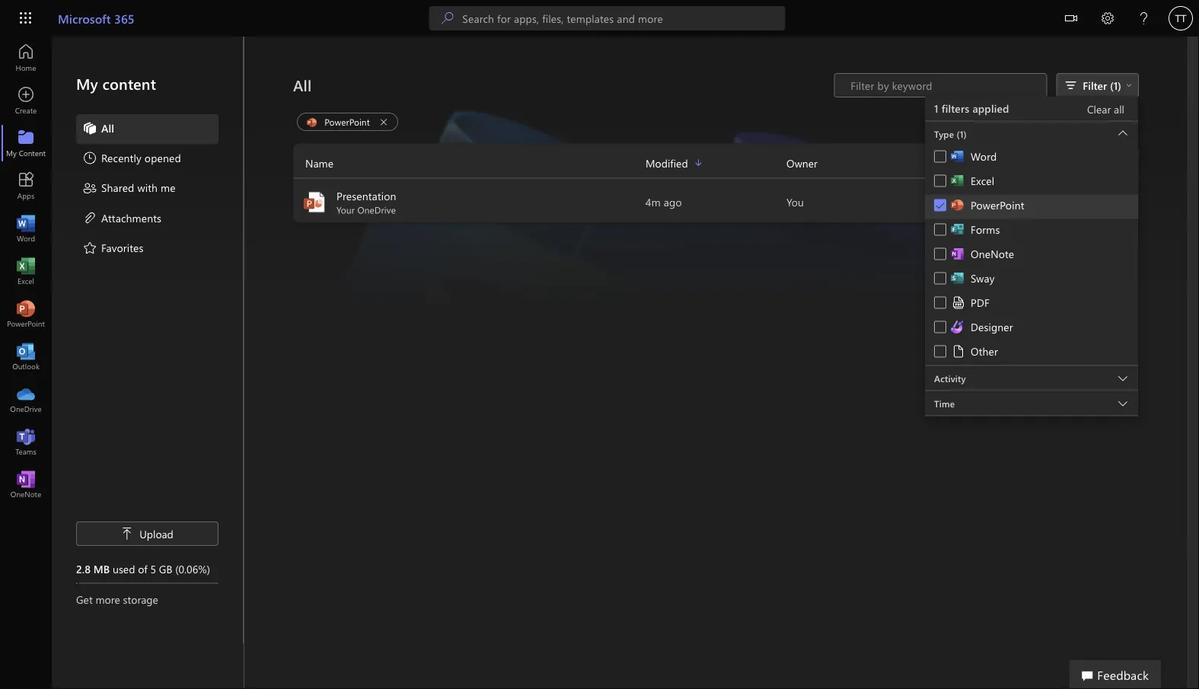 Task type: describe. For each thing, give the bounding box(es) containing it.
Search box. Suggestions appear as you type. search field
[[463, 6, 785, 30]]

owner button
[[787, 154, 928, 172]]

shared
[[101, 180, 134, 195]]

all
[[1114, 102, 1125, 116]]

clear all
[[1087, 102, 1125, 116]]

shared with me
[[101, 180, 176, 195]]

word image
[[18, 221, 34, 236]]

selected__1x3b1 image
[[951, 198, 971, 213]]

teams image
[[18, 434, 34, 449]]

my content image
[[18, 136, 34, 151]]

storage
[[123, 592, 158, 606]]

recently
[[101, 151, 142, 165]]

2.8 mb used of 5 gb (0.06%)
[[76, 562, 210, 576]]

(0.06%)
[[175, 562, 210, 576]]

(1) for filter
[[1110, 78, 1122, 92]]

applied
[[973, 101, 1009, 115]]

presentation
[[337, 189, 396, 203]]

powerpoint element
[[951, 198, 1025, 213]]

powerpoint button
[[297, 113, 398, 131]]

all inside "my content left pane navigation" navigation
[[101, 121, 114, 135]]

mb
[[93, 562, 110, 576]]

menu for type (1)
[[925, 146, 1138, 365]]


[[935, 200, 946, 211]]

designer element
[[951, 319, 1013, 335]]

your
[[337, 204, 355, 216]]

powerpoint checkbox item
[[925, 195, 1138, 219]]

4m
[[646, 195, 661, 209]]

of
[[138, 562, 147, 576]]

modified button
[[646, 154, 787, 172]]

outlook image
[[18, 349, 34, 364]]


[[121, 528, 133, 540]]

modified
[[646, 156, 688, 170]]

opened
[[145, 151, 181, 165]]

powerpoint for powerpoint "button"
[[325, 115, 370, 128]]

word
[[971, 149, 997, 163]]

home image
[[18, 50, 34, 65]]

other element
[[951, 344, 998, 359]]

onenote element
[[951, 246, 1015, 262]]

feedback
[[1098, 666, 1149, 683]]

microsoft 365 banner
[[0, 0, 1199, 39]]

excel checkbox item
[[925, 170, 1138, 195]]

row containing name
[[293, 154, 1139, 179]]

excel element
[[951, 173, 995, 188]]

name
[[305, 156, 334, 170]]

word element
[[951, 149, 997, 164]]

1
[[934, 101, 939, 115]]

all element
[[82, 120, 114, 138]]

5
[[150, 562, 156, 576]]

filter (1) 
[[1083, 78, 1132, 92]]

more
[[96, 592, 120, 606]]

my content left pane navigation navigation
[[52, 37, 244, 643]]

content
[[102, 73, 156, 94]]

 upload
[[121, 527, 173, 541]]

filter
[[1083, 78, 1107, 92]]

onenote
[[971, 247, 1015, 261]]

shared with me element
[[82, 180, 176, 198]]

activity, column 4 of 4 column header
[[928, 154, 1139, 172]]

1 horizontal spatial all
[[293, 75, 312, 95]]

microsoft 365
[[58, 10, 135, 26]]

excel image
[[18, 263, 34, 279]]

name button
[[293, 154, 646, 172]]

my content
[[76, 73, 156, 94]]

gb
[[159, 562, 172, 576]]

get more storage button
[[76, 592, 219, 607]]

ago
[[664, 195, 682, 209]]

pdf element
[[951, 295, 990, 310]]

pdf checkbox item
[[925, 292, 1138, 316]]



Task type: locate. For each thing, give the bounding box(es) containing it.
time
[[934, 398, 955, 410]]

recently opened element
[[82, 150, 181, 168]]

activity up time
[[934, 372, 966, 385]]

navigation
[[0, 37, 52, 506]]

apps image
[[18, 178, 34, 193]]

type
[[934, 128, 954, 140]]

get more storage
[[76, 592, 158, 606]]

0 vertical spatial activity
[[928, 156, 963, 170]]

onenote checkbox item
[[925, 243, 1138, 268]]

powerpoint image
[[302, 190, 327, 214], [18, 306, 34, 321]]

excel
[[971, 174, 995, 188]]

pdf
[[971, 295, 990, 310]]

0 horizontal spatial powerpoint
[[325, 115, 370, 128]]

powerpoint up name
[[325, 115, 370, 128]]

4m ago
[[646, 195, 682, 209]]

menu containing all
[[76, 114, 219, 264]]

1 horizontal spatial powerpoint
[[971, 198, 1025, 212]]

menu
[[76, 114, 219, 264], [925, 121, 1138, 366], [925, 146, 1138, 365]]

(1) for type
[[957, 128, 967, 140]]

forms
[[971, 222, 1000, 236]]

powerpoint image inside name presentation cell
[[302, 190, 327, 214]]

Filter by keyword text field
[[849, 78, 1039, 93]]

you
[[787, 195, 804, 209]]

filters
[[942, 101, 970, 115]]

me
[[161, 180, 176, 195]]


[[1126, 82, 1132, 88]]

name presentation cell
[[293, 188, 646, 216]]

other checkbox item
[[925, 341, 1138, 365]]

0 horizontal spatial all
[[101, 121, 114, 135]]

powerpoint inside checkbox item
[[971, 198, 1025, 212]]

1 filters applied
[[934, 101, 1009, 115]]

0 vertical spatial powerpoint
[[325, 115, 370, 128]]

sway checkbox item
[[925, 268, 1138, 292]]

feedback button
[[1070, 660, 1161, 689]]

forms checkbox item
[[925, 219, 1138, 243]]

powerpoint inside "button"
[[325, 115, 370, 128]]

tt button
[[1163, 0, 1199, 37]]

365
[[114, 10, 135, 26]]

none search field inside microsoft 365 banner
[[429, 6, 785, 30]]

word checkbox item
[[925, 146, 1138, 170]]

favorites
[[101, 240, 144, 254]]

powerpoint for powerpoint element
[[971, 198, 1025, 212]]

all up powerpoint "button"
[[293, 75, 312, 95]]

1 vertical spatial powerpoint image
[[18, 306, 34, 321]]

1 horizontal spatial powerpoint image
[[302, 190, 327, 214]]

None search field
[[429, 6, 785, 30]]

attachments
[[101, 210, 162, 224]]

row
[[293, 154, 1139, 179]]

menu for 1 filters applied
[[925, 121, 1138, 366]]

sway
[[971, 271, 995, 285]]

with
[[137, 180, 158, 195]]


[[1065, 12, 1078, 24]]

powerpoint up forms
[[971, 198, 1025, 212]]

microsoft
[[58, 10, 111, 26]]

activity down 'type' at the right top of page
[[928, 156, 963, 170]]

onedrive image
[[18, 391, 34, 407]]

(1) right 'type' at the right top of page
[[957, 128, 967, 140]]

designer
[[971, 320, 1013, 334]]

other
[[971, 344, 998, 358]]

designer checkbox item
[[925, 316, 1138, 341]]

owner
[[787, 156, 818, 170]]

clear all button
[[1083, 101, 1129, 118]]

used
[[113, 562, 135, 576]]

0 horizontal spatial powerpoint image
[[18, 306, 34, 321]]

 button
[[1053, 0, 1090, 39]]

type (1)
[[934, 128, 967, 140]]

presentation your onedrive
[[337, 189, 396, 216]]

tt
[[1175, 12, 1187, 24]]

1 vertical spatial powerpoint
[[971, 198, 1025, 212]]

powerpoint
[[325, 115, 370, 128], [971, 198, 1025, 212]]

0 vertical spatial (1)
[[1110, 78, 1122, 92]]

all up recently
[[101, 121, 114, 135]]

(1)
[[1110, 78, 1122, 92], [957, 128, 967, 140]]

my
[[76, 73, 98, 94]]

1 vertical spatial all
[[101, 121, 114, 135]]

onenote image
[[18, 477, 34, 492]]

activity inside column header
[[928, 156, 963, 170]]

displaying 1 out of 4 files. status
[[834, 73, 1047, 97]]

upload
[[140, 527, 173, 541]]

(1) left 
[[1110, 78, 1122, 92]]

0 horizontal spatial (1)
[[957, 128, 967, 140]]

attachments element
[[82, 210, 162, 228]]

favorites element
[[82, 240, 144, 258]]

get
[[76, 592, 93, 606]]

powerpoint image left your
[[302, 190, 327, 214]]

1 vertical spatial activity
[[934, 372, 966, 385]]

recently opened
[[101, 151, 181, 165]]

sway element
[[951, 271, 995, 286]]

0 vertical spatial powerpoint image
[[302, 190, 327, 214]]

onedrive
[[358, 204, 396, 216]]

powerpoint image up outlook image at the bottom left of page
[[18, 306, 34, 321]]

1 vertical spatial (1)
[[957, 128, 967, 140]]

create image
[[18, 93, 34, 108]]

clear
[[1087, 102, 1111, 116]]

forms element
[[951, 222, 1000, 237]]

menu inside "my content left pane navigation" navigation
[[76, 114, 219, 264]]

2.8
[[76, 562, 91, 576]]

0 vertical spatial all
[[293, 75, 312, 95]]

activity
[[928, 156, 963, 170], [934, 372, 966, 385]]

all
[[293, 75, 312, 95], [101, 121, 114, 135]]

1 horizontal spatial (1)
[[1110, 78, 1122, 92]]



Task type: vqa. For each thing, say whether or not it's contained in the screenshot.
onedrive Image
yes



